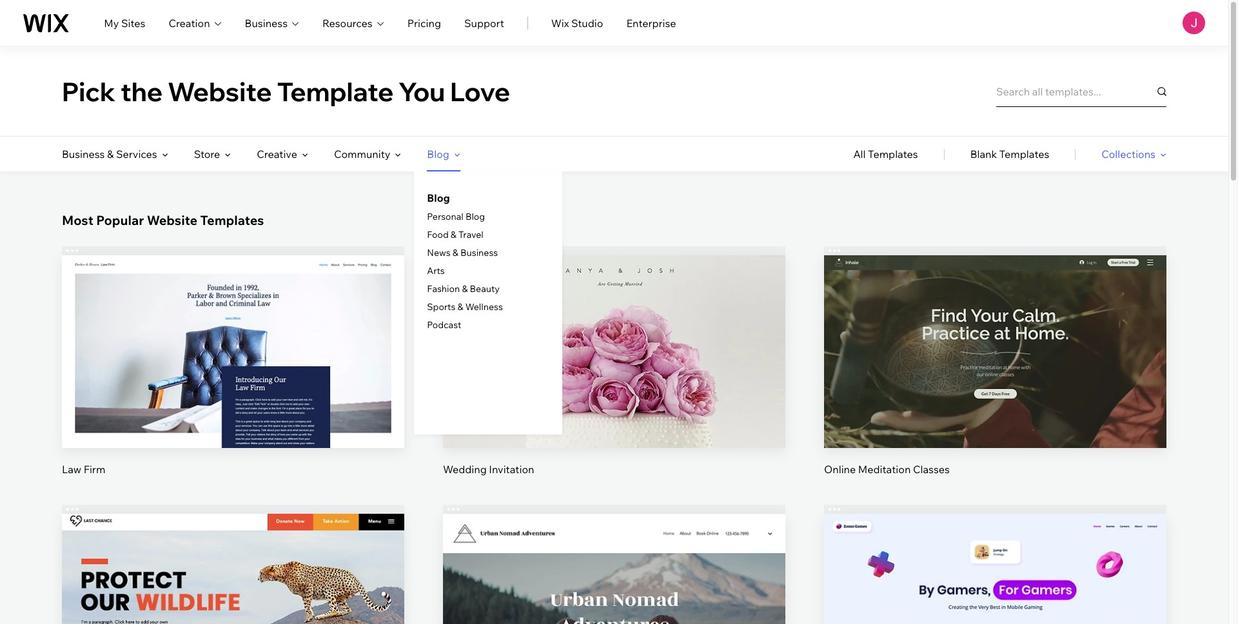 Task type: locate. For each thing, give the bounding box(es) containing it.
0 horizontal spatial templates
[[200, 212, 264, 228]]

1 horizontal spatial view
[[603, 370, 626, 383]]

edit button
[[203, 317, 264, 348], [584, 317, 645, 348], [965, 317, 1027, 348], [203, 576, 264, 607], [584, 576, 645, 607], [965, 576, 1027, 607]]

podcast
[[427, 319, 462, 331]]

& right news
[[453, 247, 459, 259]]

1 vertical spatial blog
[[427, 192, 450, 205]]

most popular website templates - law firm image
[[62, 255, 405, 448]]

services
[[116, 148, 157, 161]]

resources button
[[323, 15, 384, 31]]

website up store
[[168, 75, 272, 107]]

2 view button from the left
[[584, 361, 645, 392]]

most popular website templates - wedding invitation image
[[443, 255, 786, 448]]

view button inside wedding invitation group
[[584, 361, 645, 392]]

view inside wedding invitation group
[[603, 370, 626, 383]]

0 horizontal spatial view button
[[203, 361, 264, 392]]

1 horizontal spatial business
[[245, 16, 288, 29]]

most popular website templates - adventure tour company image
[[443, 514, 786, 625]]

edit button for most popular website templates - online meditation classes image
[[965, 317, 1027, 348]]

view for online meditation classes
[[984, 370, 1008, 383]]

wedding invitation group
[[443, 246, 786, 477]]

edit inside group
[[986, 326, 1006, 339]]

arts
[[427, 265, 445, 277]]

edit button for most popular website templates - adventure tour company image
[[584, 576, 645, 607]]

edit button for most popular website templates - environmental ngo image in the left of the page
[[203, 576, 264, 607]]

templates inside 'link'
[[868, 148, 919, 161]]

love
[[450, 75, 510, 107]]

edit
[[224, 326, 243, 339], [605, 326, 624, 339], [986, 326, 1006, 339], [224, 585, 243, 597], [605, 585, 624, 597], [986, 585, 1006, 597]]

my
[[104, 16, 119, 29]]

categories by subject element
[[62, 137, 563, 435]]

business
[[245, 16, 288, 29], [62, 148, 105, 161], [461, 247, 498, 259]]

0 vertical spatial website
[[168, 75, 272, 107]]

0 horizontal spatial business
[[62, 148, 105, 161]]

view inside online meditation classes group
[[984, 370, 1008, 383]]

wedding invitation
[[443, 463, 535, 476]]

1 vertical spatial business
[[62, 148, 105, 161]]

templates
[[868, 148, 919, 161], [1000, 148, 1050, 161], [200, 212, 264, 228]]

2 horizontal spatial view
[[984, 370, 1008, 383]]

edit for most popular website templates - wedding invitation image
[[605, 326, 624, 339]]

edit button inside "law firm" group
[[203, 317, 264, 348]]

wix studio
[[551, 16, 604, 29]]

categories. use the left and right arrow keys to navigate the menu element
[[0, 137, 1229, 435]]

business inside blog personal blog food & travel news & business arts fashion & beauty sports & wellness podcast
[[461, 247, 498, 259]]

edit inside wedding invitation group
[[605, 326, 624, 339]]

blog
[[427, 148, 450, 161], [427, 192, 450, 205], [466, 211, 485, 223]]

resources
[[323, 16, 373, 29]]

edit inside "law firm" group
[[224, 326, 243, 339]]

0 vertical spatial blog
[[427, 148, 450, 161]]

news
[[427, 247, 451, 259]]

all templates link
[[854, 137, 919, 172]]

website for the
[[168, 75, 272, 107]]

blog for blog personal blog food & travel news & business arts fashion & beauty sports & wellness podcast
[[427, 192, 450, 205]]

sites
[[121, 16, 145, 29]]

view inside "law firm" group
[[221, 370, 245, 383]]

1 view from the left
[[221, 370, 245, 383]]

blank templates link
[[971, 137, 1050, 172]]

templates for all templates
[[868, 148, 919, 161]]

store
[[194, 148, 220, 161]]

view button
[[203, 361, 264, 392], [584, 361, 645, 392], [965, 361, 1027, 392]]

blog up travel
[[466, 211, 485, 223]]

2 view from the left
[[603, 370, 626, 383]]

pick
[[62, 75, 116, 107]]

& right food
[[451, 229, 457, 241]]

travel
[[459, 229, 484, 241]]

view button inside "law firm" group
[[203, 361, 264, 392]]

3 view from the left
[[984, 370, 1008, 383]]

sports
[[427, 301, 456, 313]]

fashion & beauty link
[[427, 283, 500, 295]]

business inside popup button
[[245, 16, 288, 29]]

& down fashion & beauty link
[[458, 301, 464, 313]]

edit for most popular website templates - adventure tour company image
[[605, 585, 624, 597]]

business & services
[[62, 148, 157, 161]]

pick the website template you love
[[62, 75, 510, 107]]

personal blog link
[[427, 211, 485, 223]]

1 horizontal spatial view button
[[584, 361, 645, 392]]

2 vertical spatial business
[[461, 247, 498, 259]]

2 horizontal spatial business
[[461, 247, 498, 259]]

None search field
[[997, 76, 1167, 107]]

0 vertical spatial business
[[245, 16, 288, 29]]

& up the sports & wellness link
[[462, 283, 468, 295]]

edit button inside group
[[965, 317, 1027, 348]]

edit for most popular website templates - gaming company image
[[986, 585, 1006, 597]]

view for law firm
[[221, 370, 245, 383]]

1 view button from the left
[[203, 361, 264, 392]]

view button for law firm
[[203, 361, 264, 392]]

enterprise link
[[627, 15, 677, 31]]

most popular website templates - environmental ngo image
[[62, 514, 405, 625]]

blog up blog link
[[427, 148, 450, 161]]

2 horizontal spatial templates
[[1000, 148, 1050, 161]]

most popular website templates
[[62, 212, 264, 228]]

view
[[221, 370, 245, 383], [603, 370, 626, 383], [984, 370, 1008, 383]]

1 vertical spatial website
[[147, 212, 197, 228]]

blank templates
[[971, 148, 1050, 161]]

2 horizontal spatial view button
[[965, 361, 1027, 392]]

podcast link
[[427, 319, 462, 331]]

3 view button from the left
[[965, 361, 1027, 392]]

enterprise
[[627, 16, 677, 29]]

website
[[168, 75, 272, 107], [147, 212, 197, 228]]

profile image image
[[1183, 12, 1206, 34]]

meditation
[[859, 463, 911, 476]]

edit for most popular website templates - environmental ngo image in the left of the page
[[224, 585, 243, 597]]

law firm
[[62, 463, 105, 476]]

blank
[[971, 148, 998, 161]]

view button inside online meditation classes group
[[965, 361, 1027, 392]]

creation
[[169, 16, 210, 29]]

edit button inside wedding invitation group
[[584, 317, 645, 348]]

0 horizontal spatial view
[[221, 370, 245, 383]]

&
[[107, 148, 114, 161], [451, 229, 457, 241], [453, 247, 459, 259], [462, 283, 468, 295], [458, 301, 464, 313]]

classes
[[914, 463, 950, 476]]

blog up personal
[[427, 192, 450, 205]]

you
[[399, 75, 445, 107]]

community
[[334, 148, 391, 161]]

website right the popular
[[147, 212, 197, 228]]

my sites link
[[104, 15, 145, 31]]

edit for most popular website templates - online meditation classes image
[[986, 326, 1006, 339]]

sports & wellness link
[[427, 301, 503, 313]]

1 horizontal spatial templates
[[868, 148, 919, 161]]



Task type: describe. For each thing, give the bounding box(es) containing it.
most popular website templates - gaming company image
[[825, 514, 1167, 625]]

website for popular
[[147, 212, 197, 228]]

law firm group
[[62, 246, 405, 477]]

blog for blog
[[427, 148, 450, 161]]

wix studio link
[[551, 15, 604, 31]]

business for business
[[245, 16, 288, 29]]

studio
[[572, 16, 604, 29]]

most popular website templates - online meditation classes image
[[825, 255, 1167, 448]]

all templates
[[854, 148, 919, 161]]

wix
[[551, 16, 569, 29]]

creation button
[[169, 15, 222, 31]]

online
[[825, 463, 856, 476]]

news & business link
[[427, 247, 498, 259]]

blog link
[[427, 190, 450, 206]]

beauty
[[470, 283, 500, 295]]

collections
[[1102, 148, 1156, 161]]

template
[[277, 75, 394, 107]]

the
[[121, 75, 163, 107]]

food
[[427, 229, 449, 241]]

templates for blank templates
[[1000, 148, 1050, 161]]

pricing
[[408, 16, 441, 29]]

food & travel link
[[427, 229, 484, 241]]

view button for online meditation classes
[[965, 361, 1027, 392]]

support
[[464, 16, 504, 29]]

wedding
[[443, 463, 487, 476]]

support link
[[464, 15, 504, 31]]

my sites
[[104, 16, 145, 29]]

law
[[62, 463, 81, 476]]

business button
[[245, 15, 299, 31]]

Search search field
[[997, 76, 1167, 107]]

arts link
[[427, 265, 445, 277]]

online meditation classes
[[825, 463, 950, 476]]

online meditation classes group
[[825, 246, 1167, 477]]

wellness
[[466, 301, 503, 313]]

pricing link
[[408, 15, 441, 31]]

& left services at the top
[[107, 148, 114, 161]]

popular
[[96, 212, 144, 228]]

view button for wedding invitation
[[584, 361, 645, 392]]

edit button for most popular website templates - gaming company image
[[965, 576, 1027, 607]]

all
[[854, 148, 866, 161]]

personal
[[427, 211, 464, 223]]

edit button for most popular website templates - wedding invitation image
[[584, 317, 645, 348]]

business for business & services
[[62, 148, 105, 161]]

firm
[[84, 463, 105, 476]]

view for wedding invitation
[[603, 370, 626, 383]]

most
[[62, 212, 93, 228]]

fashion
[[427, 283, 460, 295]]

2 vertical spatial blog
[[466, 211, 485, 223]]

invitation
[[489, 463, 535, 476]]

edit for most popular website templates - law firm image
[[224, 326, 243, 339]]

creative
[[257, 148, 297, 161]]

blog personal blog food & travel news & business arts fashion & beauty sports & wellness podcast
[[427, 192, 503, 331]]

generic categories element
[[854, 137, 1167, 172]]

edit button for most popular website templates - law firm image
[[203, 317, 264, 348]]



Task type: vqa. For each thing, say whether or not it's contained in the screenshot.
News
yes



